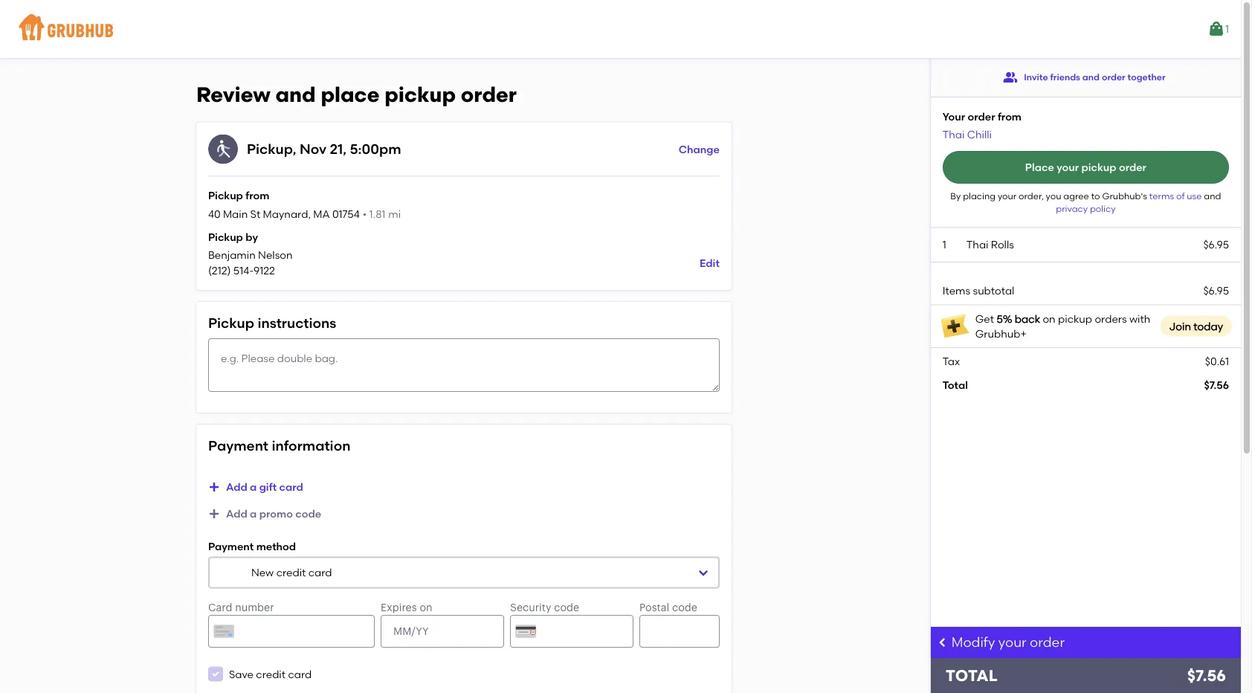 Task type: locate. For each thing, give the bounding box(es) containing it.
0 vertical spatial thai
[[943, 128, 965, 141]]

policy
[[1090, 203, 1116, 214]]

card right new
[[309, 567, 332, 579]]

pickup up main
[[208, 189, 243, 202]]

your inside button
[[1057, 161, 1079, 174]]

21,
[[330, 141, 347, 157]]

and inside button
[[1083, 72, 1100, 82]]

friends
[[1051, 72, 1081, 82]]

chilli
[[968, 128, 992, 141]]

privacy policy link
[[1057, 203, 1116, 214]]

svg image left 'add a gift card'
[[208, 481, 220, 493]]

thai left rolls
[[967, 238, 989, 251]]

instructions
[[258, 315, 337, 331]]

1 vertical spatial from
[[246, 189, 270, 202]]

get
[[976, 312, 995, 325]]

1 vertical spatial credit
[[256, 668, 286, 681]]

add a gift card
[[226, 481, 303, 494]]

pickup inside pickup by benjamin nelson (212) 514-9122
[[208, 231, 243, 244]]

from down people icon
[[998, 110, 1022, 123]]

add down add a gift card button
[[226, 508, 247, 520]]

2 vertical spatial pickup
[[208, 315, 254, 331]]

pickup for pickup instructions
[[208, 315, 254, 331]]

0 horizontal spatial and
[[276, 82, 316, 107]]

•
[[363, 207, 367, 220]]

svg image inside add a gift card button
[[208, 481, 220, 493]]

pickup right on
[[1059, 312, 1093, 325]]

total
[[943, 379, 969, 391], [946, 667, 998, 686]]

thai down your
[[943, 128, 965, 141]]

credit right new
[[276, 567, 306, 579]]

payment up new
[[208, 540, 254, 553]]

0 horizontal spatial svg image
[[208, 508, 220, 520]]

1 horizontal spatial and
[[1083, 72, 1100, 82]]

add for add a promo code
[[226, 508, 247, 520]]

add inside button
[[226, 508, 247, 520]]

0 vertical spatial payment
[[208, 438, 269, 454]]

0 vertical spatial a
[[250, 481, 257, 494]]

svg image
[[208, 481, 220, 493], [937, 637, 949, 649], [211, 670, 220, 679]]

new credit card
[[251, 567, 332, 579]]

1 vertical spatial your
[[998, 190, 1017, 201]]

subscription badge image
[[940, 311, 970, 341]]

1 horizontal spatial ,
[[308, 207, 311, 220]]

1 vertical spatial thai
[[967, 238, 989, 251]]

and right use on the top
[[1205, 190, 1222, 201]]

1 vertical spatial $6.95
[[1204, 285, 1230, 297]]

0 vertical spatial svg image
[[208, 508, 220, 520]]

card for new credit card
[[309, 567, 332, 579]]

1 vertical spatial pickup
[[208, 231, 243, 244]]

your left order,
[[998, 190, 1017, 201]]

on
[[1043, 312, 1056, 325]]

1
[[1226, 23, 1230, 35], [943, 238, 947, 251]]

5:00pm
[[350, 141, 401, 157]]

a left promo
[[250, 508, 257, 520]]

1 a from the top
[[250, 481, 257, 494]]

1 horizontal spatial 1
[[1226, 23, 1230, 35]]

, left ma
[[308, 207, 311, 220]]

pickup by benjamin nelson (212) 514-9122
[[208, 231, 293, 277]]

place your pickup order button
[[943, 151, 1230, 184]]

2 vertical spatial card
[[288, 668, 312, 681]]

0 vertical spatial your
[[1057, 161, 1079, 174]]

pickup up "benjamin"
[[208, 231, 243, 244]]

1 vertical spatial a
[[250, 508, 257, 520]]

0 vertical spatial $6.95
[[1204, 238, 1230, 251]]

nelson
[[258, 249, 293, 262]]

, inside pickup from 40 main st maynard , ma 01754 • 1.81 mi
[[308, 207, 311, 220]]

by placing your order, you agree to grubhub's terms of use and privacy policy
[[951, 190, 1222, 214]]

card
[[279, 481, 303, 494], [309, 567, 332, 579], [288, 668, 312, 681]]

, left nov
[[293, 141, 296, 157]]

save credit card
[[229, 668, 312, 681]]

order,
[[1019, 190, 1044, 201]]

payment
[[208, 438, 269, 454], [208, 540, 254, 553]]

card right save on the left bottom of the page
[[288, 668, 312, 681]]

1 horizontal spatial svg image
[[698, 567, 710, 579]]

payment method
[[208, 540, 296, 553]]

0 vertical spatial $7.56
[[1205, 379, 1230, 391]]

credit for save
[[256, 668, 286, 681]]

svg image inside the add a promo code button
[[208, 508, 220, 520]]

svg image
[[208, 508, 220, 520], [698, 567, 710, 579]]

card right gift
[[279, 481, 303, 494]]

from
[[998, 110, 1022, 123], [246, 189, 270, 202]]

0 vertical spatial add
[[226, 481, 247, 494]]

1 add from the top
[[226, 481, 247, 494]]

0 horizontal spatial thai
[[943, 128, 965, 141]]

a
[[250, 481, 257, 494], [250, 508, 257, 520]]

2 add from the top
[[226, 508, 247, 520]]

1 vertical spatial payment
[[208, 540, 254, 553]]

a left gift
[[250, 481, 257, 494]]

your for modify
[[999, 634, 1027, 650]]

modify your order
[[952, 634, 1065, 650]]

2 vertical spatial svg image
[[211, 670, 220, 679]]

your right place
[[1057, 161, 1079, 174]]

place
[[1026, 161, 1055, 174]]

total down modify
[[946, 667, 998, 686]]

add
[[226, 481, 247, 494], [226, 508, 247, 520]]

0 vertical spatial card
[[279, 481, 303, 494]]

credit right save on the left bottom of the page
[[256, 668, 286, 681]]

a for gift
[[250, 481, 257, 494]]

new
[[251, 567, 274, 579]]

edit
[[700, 257, 720, 269]]

with
[[1130, 312, 1151, 325]]

and left place
[[276, 82, 316, 107]]

$6.95 up today
[[1204, 285, 1230, 297]]

add a promo code
[[226, 508, 321, 520]]

0 vertical spatial 1
[[1226, 23, 1230, 35]]

review and place pickup order
[[196, 82, 517, 107]]

add left gift
[[226, 481, 247, 494]]

terms of use link
[[1150, 190, 1205, 201]]

svg image left save on the left bottom of the page
[[211, 670, 220, 679]]

1 vertical spatial add
[[226, 508, 247, 520]]

your
[[943, 110, 966, 123]]

1 horizontal spatial thai
[[967, 238, 989, 251]]

1 $6.95 from the top
[[1204, 238, 1230, 251]]

0 vertical spatial credit
[[276, 567, 306, 579]]

0 horizontal spatial 1
[[943, 238, 947, 251]]

3 pickup from the top
[[208, 315, 254, 331]]

change
[[679, 143, 720, 156]]

pickup inside on pickup orders with grubhub+
[[1059, 312, 1093, 325]]

grubhub+
[[976, 327, 1027, 340]]

1 payment from the top
[[208, 438, 269, 454]]

and
[[1083, 72, 1100, 82], [276, 82, 316, 107], [1205, 190, 1222, 201]]

2 a from the top
[[250, 508, 257, 520]]

2 vertical spatial your
[[999, 634, 1027, 650]]

from up st
[[246, 189, 270, 202]]

privacy
[[1057, 203, 1088, 214]]

main navigation navigation
[[0, 0, 1242, 58]]

$6.95 down terms of use link
[[1204, 238, 1230, 251]]

modify
[[952, 634, 996, 650]]

0 horizontal spatial from
[[246, 189, 270, 202]]

40
[[208, 207, 221, 220]]

a inside button
[[250, 508, 257, 520]]

9122
[[254, 264, 275, 277]]

svg image for modify your order
[[937, 637, 949, 649]]

1 vertical spatial ,
[[308, 207, 311, 220]]

a for promo
[[250, 508, 257, 520]]

payment up add a gift card button
[[208, 438, 269, 454]]

1 pickup from the top
[[208, 189, 243, 202]]

add for add a gift card
[[226, 481, 247, 494]]

pickup down (212)
[[208, 315, 254, 331]]

pickup up to
[[1082, 161, 1117, 174]]

card for save credit card
[[288, 668, 312, 681]]

and right friends
[[1083, 72, 1100, 82]]

thai
[[943, 128, 965, 141], [967, 238, 989, 251]]

invite
[[1024, 72, 1049, 82]]

1 vertical spatial card
[[309, 567, 332, 579]]

,
[[293, 141, 296, 157], [308, 207, 311, 220]]

a inside button
[[250, 481, 257, 494]]

$7.56
[[1205, 379, 1230, 391], [1188, 667, 1227, 686]]

pickup inside pickup from 40 main st maynard , ma 01754 • 1.81 mi
[[208, 189, 243, 202]]

svg image for add a gift card
[[208, 481, 220, 493]]

pickup inside place your pickup order button
[[1082, 161, 1117, 174]]

0 horizontal spatial ,
[[293, 141, 296, 157]]

0 vertical spatial from
[[998, 110, 1022, 123]]

on pickup orders with grubhub+
[[976, 312, 1151, 340]]

0 vertical spatial svg image
[[208, 481, 220, 493]]

payment for payment
[[208, 540, 254, 553]]

order inside the "your order from thai chilli"
[[968, 110, 996, 123]]

1 horizontal spatial from
[[998, 110, 1022, 123]]

credit
[[276, 567, 306, 579], [256, 668, 286, 681]]

you
[[1046, 190, 1062, 201]]

pickup
[[385, 82, 456, 107], [247, 141, 293, 157], [1082, 161, 1117, 174], [1059, 312, 1093, 325]]

$6.95
[[1204, 238, 1230, 251], [1204, 285, 1230, 297]]

2 pickup from the top
[[208, 231, 243, 244]]

2 horizontal spatial and
[[1205, 190, 1222, 201]]

payment information
[[208, 438, 351, 454]]

total down 'tax'
[[943, 379, 969, 391]]

your right modify
[[999, 634, 1027, 650]]

items subtotal
[[943, 285, 1015, 297]]

add inside button
[[226, 481, 247, 494]]

2 payment from the top
[[208, 540, 254, 553]]

1 vertical spatial 1
[[943, 238, 947, 251]]

1 vertical spatial svg image
[[937, 637, 949, 649]]

terms
[[1150, 190, 1175, 201]]

pickup
[[208, 189, 243, 202], [208, 231, 243, 244], [208, 315, 254, 331]]

your
[[1057, 161, 1079, 174], [998, 190, 1017, 201], [999, 634, 1027, 650]]

0 vertical spatial pickup
[[208, 189, 243, 202]]

svg image left modify
[[937, 637, 949, 649]]

0 vertical spatial ,
[[293, 141, 296, 157]]



Task type: vqa. For each thing, say whether or not it's contained in the screenshot.
the leftmost Meals
no



Task type: describe. For each thing, give the bounding box(es) containing it.
your for place
[[1057, 161, 1079, 174]]

subtotal
[[973, 285, 1015, 297]]

agree
[[1064, 190, 1090, 201]]

of
[[1177, 190, 1185, 201]]

save
[[229, 668, 254, 681]]

order inside button
[[1102, 72, 1126, 82]]

1 button
[[1208, 16, 1230, 42]]

order inside button
[[1119, 161, 1147, 174]]

your order from thai chilli
[[943, 110, 1022, 141]]

grubhub's
[[1103, 190, 1148, 201]]

1 vertical spatial svg image
[[698, 567, 710, 579]]

to
[[1092, 190, 1101, 201]]

Pickup instructions text field
[[208, 338, 720, 392]]

method
[[256, 540, 296, 553]]

pickup icon image
[[208, 134, 238, 164]]

pickup from 40 main st maynard , ma 01754 • 1.81 mi
[[208, 189, 401, 220]]

back
[[1015, 312, 1041, 325]]

review
[[196, 82, 271, 107]]

maynard
[[263, 207, 308, 220]]

mi
[[389, 207, 401, 220]]

(212)
[[208, 264, 231, 277]]

add a gift card button
[[208, 474, 303, 501]]

2 $6.95 from the top
[[1204, 285, 1230, 297]]

today
[[1194, 320, 1224, 332]]

credit for new
[[276, 567, 306, 579]]

information
[[272, 438, 351, 454]]

your inside the by placing your order, you agree to grubhub's terms of use and privacy policy
[[998, 190, 1017, 201]]

thai chilli link
[[943, 128, 992, 141]]

1 vertical spatial total
[[946, 667, 998, 686]]

join today
[[1170, 320, 1224, 332]]

orders
[[1095, 312, 1127, 325]]

edit button
[[700, 250, 720, 276]]

1.81
[[369, 207, 386, 220]]

rolls
[[992, 238, 1015, 251]]

add a promo code button
[[208, 501, 321, 527]]

pickup left nov
[[247, 141, 293, 157]]

promo
[[259, 508, 293, 520]]

get 5% back
[[976, 312, 1041, 325]]

card inside button
[[279, 481, 303, 494]]

gift
[[259, 481, 277, 494]]

items
[[943, 285, 971, 297]]

5%
[[997, 312, 1013, 325]]

people icon image
[[1004, 70, 1019, 85]]

514-
[[233, 264, 254, 277]]

use
[[1187, 190, 1202, 201]]

benjamin
[[208, 249, 256, 262]]

1 inside 'button'
[[1226, 23, 1230, 35]]

place your pickup order
[[1026, 161, 1147, 174]]

invite friends and order together button
[[1004, 64, 1166, 91]]

placing
[[963, 190, 996, 201]]

place
[[321, 82, 380, 107]]

by
[[951, 190, 961, 201]]

invite friends and order together
[[1024, 72, 1166, 82]]

pickup right place
[[385, 82, 456, 107]]

01754
[[332, 207, 360, 220]]

from inside pickup from 40 main st maynard , ma 01754 • 1.81 mi
[[246, 189, 270, 202]]

st
[[250, 207, 261, 220]]

payment for review
[[208, 438, 269, 454]]

join
[[1170, 320, 1192, 332]]

pickup , nov 21, 5:00pm
[[247, 141, 401, 157]]

by
[[246, 231, 258, 244]]

pickup instructions
[[208, 315, 337, 331]]

thai inside the "your order from thai chilli"
[[943, 128, 965, 141]]

code
[[295, 508, 321, 520]]

0 vertical spatial total
[[943, 379, 969, 391]]

nov
[[300, 141, 327, 157]]

ma
[[313, 207, 330, 220]]

pickup for pickup by benjamin nelson (212) 514-9122
[[208, 231, 243, 244]]

$0.61
[[1206, 355, 1230, 368]]

change button
[[679, 136, 720, 163]]

pickup for pickup from 40 main st maynard , ma 01754 • 1.81 mi
[[208, 189, 243, 202]]

thai rolls
[[967, 238, 1015, 251]]

tax
[[943, 355, 960, 368]]

main
[[223, 207, 248, 220]]

from inside the "your order from thai chilli"
[[998, 110, 1022, 123]]

together
[[1128, 72, 1166, 82]]

1 vertical spatial $7.56
[[1188, 667, 1227, 686]]

and inside the by placing your order, you agree to grubhub's terms of use and privacy policy
[[1205, 190, 1222, 201]]



